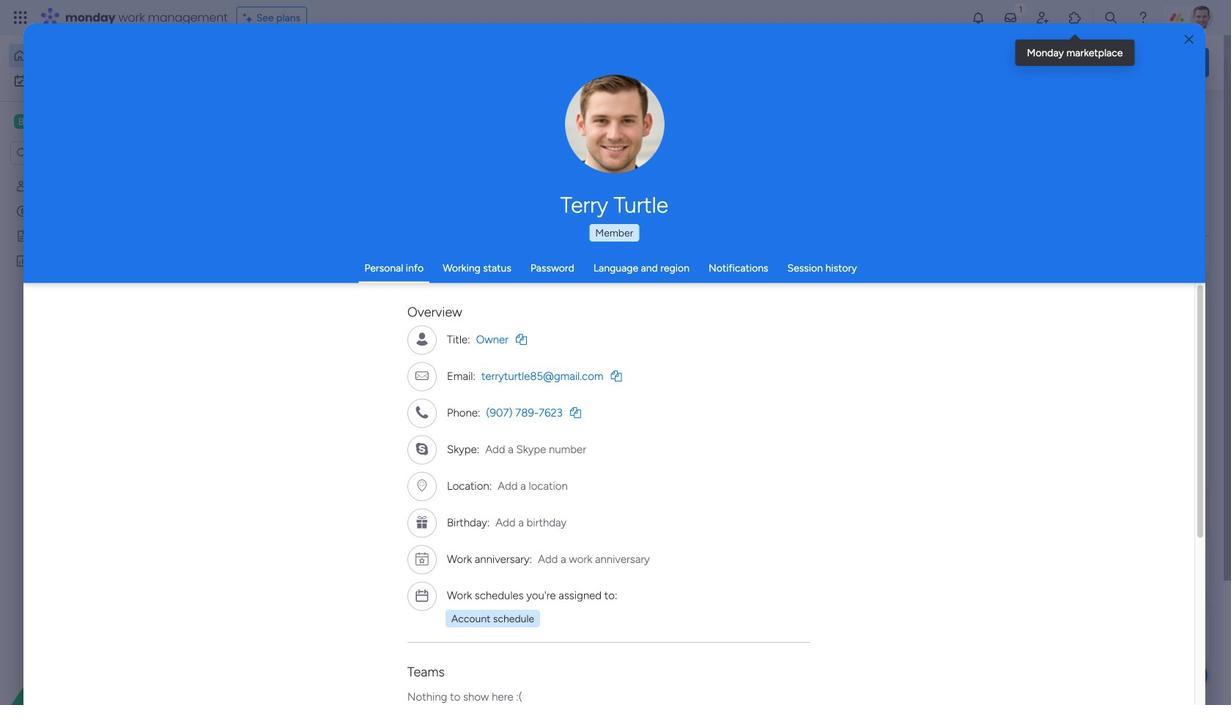 Task type: locate. For each thing, give the bounding box(es) containing it.
add to favorites image
[[435, 268, 449, 283], [914, 268, 929, 283]]

public board image up component image
[[245, 268, 261, 284]]

copied! image
[[611, 371, 622, 382], [570, 408, 581, 419]]

1 horizontal spatial component image
[[724, 291, 737, 304]]

0 horizontal spatial copied! image
[[570, 408, 581, 419]]

0 vertical spatial lottie animation image
[[575, 35, 987, 91]]

terry turtle image
[[1190, 6, 1214, 29]]

lottie animation image
[[575, 35, 987, 91], [0, 558, 187, 706]]

quick search results list box
[[227, 137, 954, 511]]

1 vertical spatial copied! image
[[570, 408, 581, 419]]

1 vertical spatial public board image
[[485, 268, 501, 284]]

close image
[[1185, 34, 1194, 45]]

list box
[[0, 171, 187, 472]]

getting started element
[[990, 534, 1210, 593]]

option
[[0, 173, 187, 176]]

1 component image from the left
[[485, 291, 498, 304]]

1 horizontal spatial lottie animation image
[[575, 35, 987, 91]]

component image
[[485, 291, 498, 304], [724, 291, 737, 304]]

update feed image
[[1004, 10, 1018, 25]]

1 horizontal spatial public board image
[[724, 268, 740, 284]]

0 horizontal spatial add to favorites image
[[435, 268, 449, 283]]

2 component image from the left
[[724, 291, 737, 304]]

1 vertical spatial lottie animation image
[[0, 558, 187, 706]]

1 horizontal spatial public board image
[[485, 268, 501, 284]]

add to favorites image for first public board image from left
[[435, 268, 449, 283]]

public dashboard image
[[15, 254, 29, 268]]

add to favorites image for first public board image from right
[[914, 268, 929, 283]]

1 add to favorites image from the left
[[435, 268, 449, 283]]

contact sales element
[[990, 675, 1210, 706]]

0 horizontal spatial public board image
[[245, 268, 261, 284]]

help image
[[1136, 10, 1151, 25]]

public board image right "remove from favorites" icon
[[724, 268, 740, 284]]

1 horizontal spatial add to favorites image
[[914, 268, 929, 283]]

v2 bolt switch image
[[1116, 55, 1124, 71]]

public board image
[[15, 229, 29, 243], [485, 268, 501, 284]]

public board image
[[245, 268, 261, 284], [724, 268, 740, 284]]

0 horizontal spatial lottie animation image
[[0, 558, 187, 706]]

0 horizontal spatial public board image
[[15, 229, 29, 243]]

lottie animation image for lottie animation 'element' to the left
[[0, 558, 187, 706]]

1 horizontal spatial lottie animation element
[[575, 35, 987, 91]]

workspace image
[[14, 114, 29, 130]]

lottie animation element
[[575, 35, 987, 91], [0, 558, 187, 706]]

monday marketplace image
[[1068, 10, 1083, 25]]

2 add to favorites image from the left
[[914, 268, 929, 283]]

component image for rightmost public board icon
[[485, 291, 498, 304]]

invite members image
[[1036, 10, 1050, 25]]

add to favorites image
[[435, 448, 449, 462]]

lottie animation image for the top lottie animation 'element'
[[575, 35, 987, 91]]

1 horizontal spatial copied! image
[[611, 371, 622, 382]]

1 public board image from the left
[[245, 268, 261, 284]]

0 horizontal spatial component image
[[485, 291, 498, 304]]

1 vertical spatial lottie animation element
[[0, 558, 187, 706]]



Task type: describe. For each thing, give the bounding box(es) containing it.
0 horizontal spatial lottie animation element
[[0, 558, 187, 706]]

1 image
[[1015, 1, 1028, 17]]

help center element
[[990, 605, 1210, 663]]

remove from favorites image
[[674, 268, 689, 283]]

templates image image
[[1003, 295, 1196, 396]]

component image for first public board image from right
[[724, 291, 737, 304]]

select product image
[[13, 10, 28, 25]]

search everything image
[[1104, 10, 1119, 25]]

notifications image
[[971, 10, 986, 25]]

copied! image
[[516, 334, 527, 345]]

component image
[[245, 291, 258, 304]]

v2 user feedback image
[[1002, 54, 1013, 71]]

dapulse x slim image
[[1188, 106, 1205, 124]]

see plans image
[[243, 9, 256, 26]]

2 public board image from the left
[[724, 268, 740, 284]]

0 vertical spatial lottie animation element
[[575, 35, 987, 91]]

0 vertical spatial copied! image
[[611, 371, 622, 382]]

0 vertical spatial public board image
[[15, 229, 29, 243]]



Task type: vqa. For each thing, say whether or not it's contained in the screenshot.
the Learn
no



